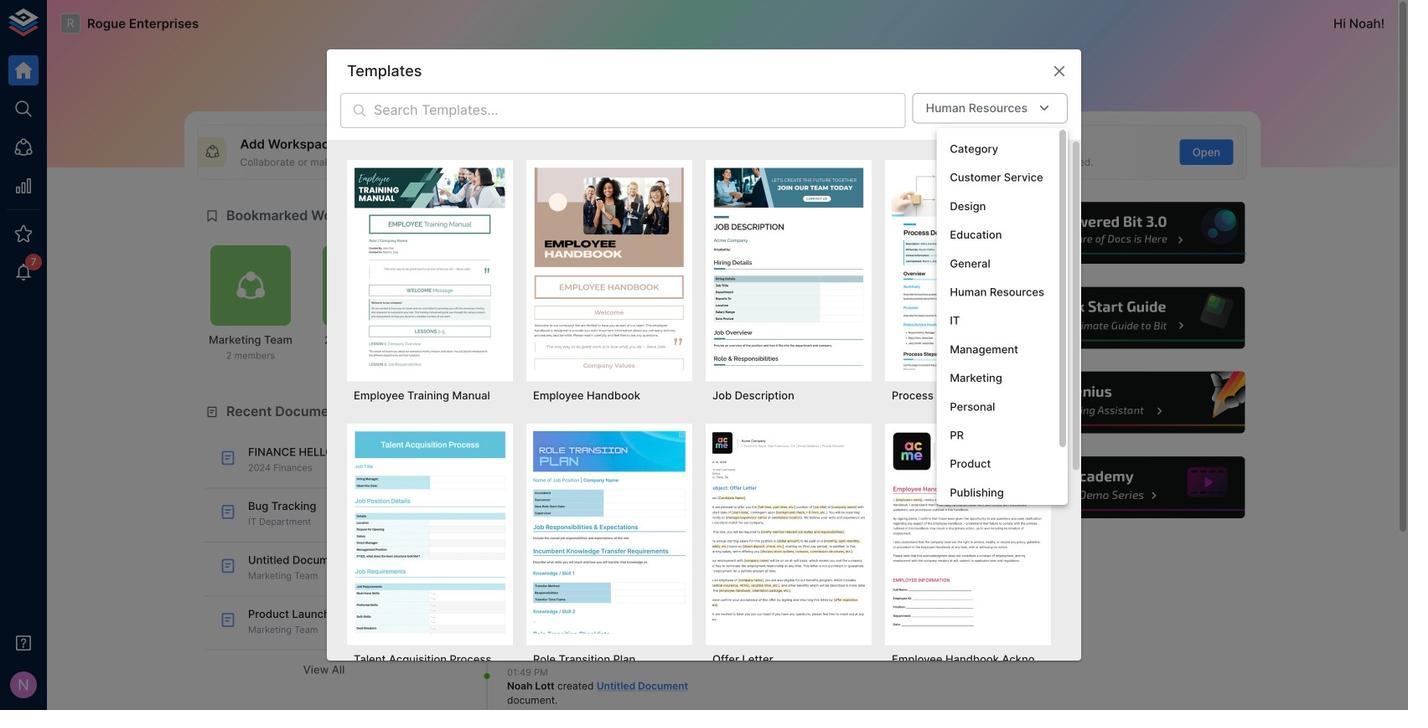 Task type: vqa. For each thing, say whether or not it's contained in the screenshot.
first help image
yes



Task type: locate. For each thing, give the bounding box(es) containing it.
dialog
[[327, 49, 1081, 711]]

employee handbook image
[[533, 167, 686, 370]]

4 help image from the top
[[995, 455, 1247, 521]]

employee training manual image
[[354, 167, 506, 370]]

help image
[[995, 200, 1247, 267], [995, 285, 1247, 351], [995, 370, 1247, 436], [995, 455, 1247, 521]]

1 help image from the top
[[995, 200, 1247, 267]]

Search Templates... text field
[[374, 93, 906, 128]]

role transition plan image
[[533, 431, 686, 634]]



Task type: describe. For each thing, give the bounding box(es) containing it.
2 help image from the top
[[995, 285, 1247, 351]]

offer letter image
[[712, 431, 865, 634]]

employee handbook acknowledgement form image
[[892, 431, 1044, 634]]

talent acquisition process image
[[354, 431, 506, 634]]

process documentation image
[[892, 167, 1044, 370]]

3 help image from the top
[[995, 370, 1247, 436]]

job description image
[[712, 167, 865, 370]]



